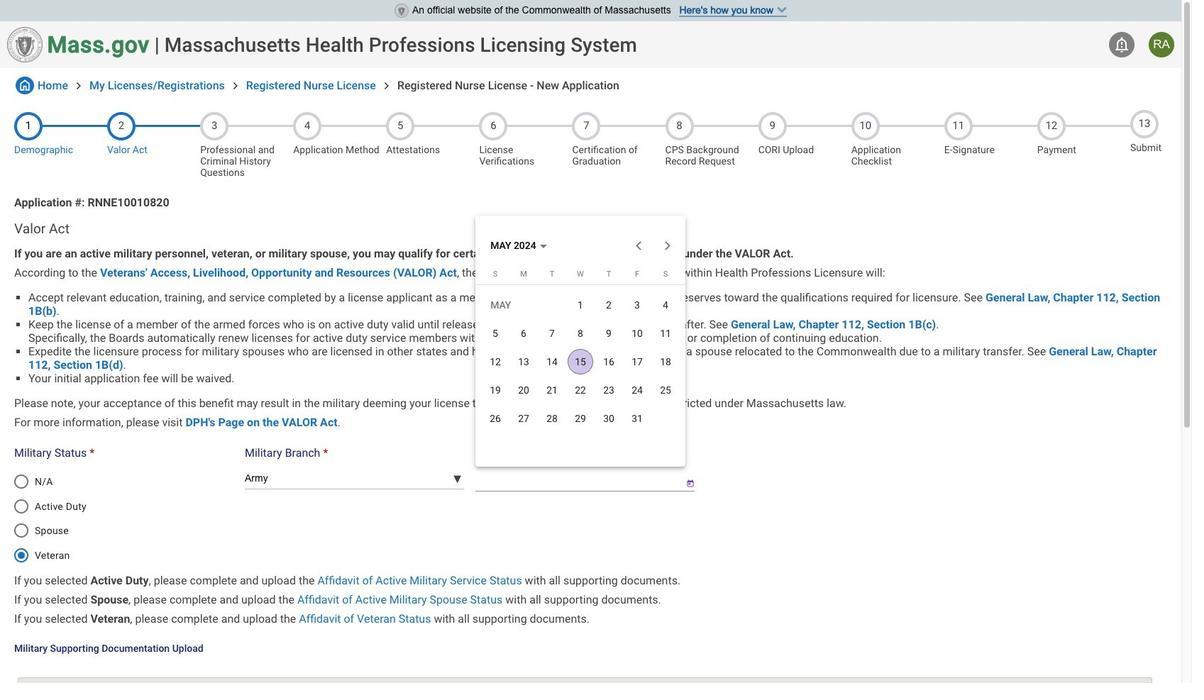 Task type: locate. For each thing, give the bounding box(es) containing it.
None field
[[476, 467, 675, 492]]

grid
[[481, 270, 680, 433]]

row
[[481, 291, 680, 320], [481, 320, 680, 348], [481, 348, 680, 376], [481, 376, 680, 405], [481, 405, 680, 433]]

massachusetts state seal image
[[7, 27, 43, 62]]

no color image
[[1114, 36, 1131, 53], [72, 79, 86, 93], [228, 79, 243, 93], [380, 79, 394, 93]]

option group
[[14, 467, 241, 563]]

4 row from the top
[[481, 376, 680, 405]]

no color image
[[16, 77, 34, 94]]

heading
[[165, 33, 637, 56], [14, 221, 1168, 237]]



Task type: describe. For each thing, give the bounding box(es) containing it.
1 vertical spatial heading
[[14, 221, 1168, 237]]

5 row from the top
[[481, 405, 680, 433]]

2 row from the top
[[481, 320, 680, 348]]

1 row from the top
[[481, 291, 680, 320]]

0 vertical spatial heading
[[165, 33, 637, 56]]

3 row from the top
[[481, 348, 680, 376]]



Task type: vqa. For each thing, say whether or not it's contained in the screenshot.
3rd row from the top of the page
yes



